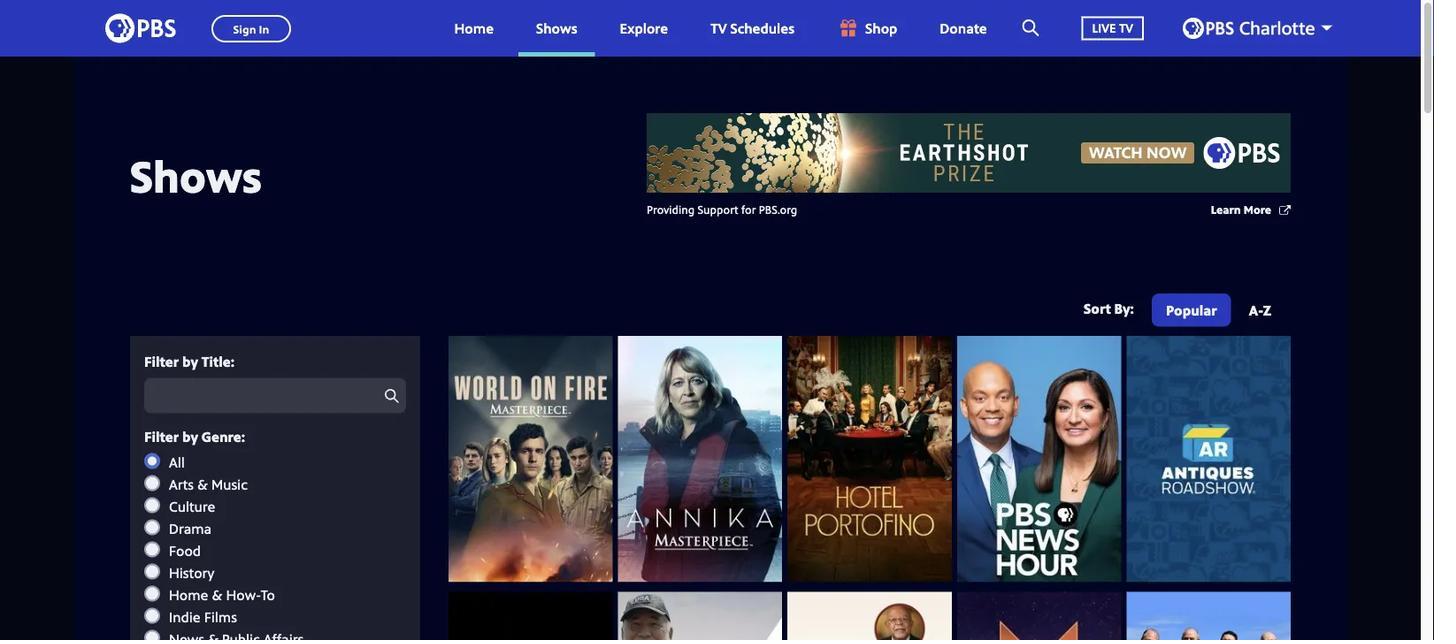 Task type: locate. For each thing, give the bounding box(es) containing it.
sort by: element
[[1149, 294, 1286, 331]]

all
[[169, 453, 185, 472]]

by for title:
[[182, 352, 198, 371]]

a-z
[[1249, 300, 1272, 320]]

live tv link
[[1064, 0, 1162, 57]]

shows
[[536, 18, 578, 37], [130, 145, 262, 205]]

pbs charlotte image
[[1183, 18, 1315, 39]]

annika image
[[618, 336, 783, 583]]

filter left title:
[[144, 352, 179, 371]]

0 horizontal spatial shows
[[130, 145, 262, 205]]

0 vertical spatial filter
[[144, 352, 179, 371]]

films
[[204, 608, 237, 627]]

learn more
[[1211, 201, 1272, 217]]

filter for filter by genre:
[[144, 427, 179, 446]]

home
[[454, 18, 494, 37], [169, 586, 208, 605]]

by left title:
[[182, 352, 198, 371]]

learn more link
[[1211, 201, 1291, 219]]

celebrity antiques road trip image
[[1127, 592, 1291, 641]]

tv left schedules
[[711, 18, 727, 37]]

filter
[[144, 352, 179, 371], [144, 427, 179, 446]]

advertisement region
[[647, 113, 1291, 193]]

by up all
[[182, 427, 198, 446]]

genre:
[[202, 427, 245, 446]]

1 vertical spatial home
[[169, 586, 208, 605]]

0 vertical spatial shows
[[536, 18, 578, 37]]

1 horizontal spatial home
[[454, 18, 494, 37]]

by:
[[1115, 299, 1135, 318]]

& up films
[[212, 586, 223, 605]]

1 by from the top
[[182, 352, 198, 371]]

home link
[[437, 0, 512, 57]]

tv
[[711, 18, 727, 37], [1120, 20, 1134, 36]]

indie
[[169, 608, 201, 627]]

1 horizontal spatial tv
[[1120, 20, 1134, 36]]

search image
[[1023, 19, 1040, 36]]

shows link
[[519, 0, 595, 57]]

how-
[[226, 586, 261, 605]]

1 horizontal spatial &
[[212, 586, 223, 605]]

title:
[[202, 352, 235, 371]]

learn
[[1211, 201, 1241, 217]]

&
[[197, 475, 208, 494], [212, 586, 223, 605]]

tv right live on the right of the page
[[1120, 20, 1134, 36]]

music
[[212, 475, 248, 494]]

1 vertical spatial filter
[[144, 427, 179, 446]]

by for genre:
[[182, 427, 198, 446]]

pov image
[[449, 592, 613, 641]]

0 horizontal spatial home
[[169, 586, 208, 605]]

independent lens image
[[618, 592, 783, 641]]

& right arts
[[197, 475, 208, 494]]

native america image
[[958, 592, 1122, 641]]

1 vertical spatial by
[[182, 427, 198, 446]]

2 filter from the top
[[144, 427, 179, 446]]

1 filter from the top
[[144, 352, 179, 371]]

by
[[182, 352, 198, 371], [182, 427, 198, 446]]

0 horizontal spatial tv
[[711, 18, 727, 37]]

popular
[[1166, 300, 1218, 320]]

donate
[[940, 18, 987, 37]]

0 vertical spatial &
[[197, 475, 208, 494]]

pbs image
[[105, 8, 176, 48]]

1 vertical spatial &
[[212, 586, 223, 605]]

home left shows link on the left top of the page
[[454, 18, 494, 37]]

finding your roots image
[[788, 592, 952, 641]]

food
[[169, 541, 201, 560]]

home down history
[[169, 586, 208, 605]]

0 vertical spatial by
[[182, 352, 198, 371]]

2 by from the top
[[182, 427, 198, 446]]

sort by:
[[1084, 299, 1135, 318]]

donate link
[[923, 0, 1005, 57]]

world on fire image
[[449, 336, 613, 583]]

0 vertical spatial home
[[454, 18, 494, 37]]

filter for filter by title:
[[144, 352, 179, 371]]

filter up all
[[144, 427, 179, 446]]



Task type: vqa. For each thing, say whether or not it's contained in the screenshot.
Title:
yes



Task type: describe. For each thing, give the bounding box(es) containing it.
explore
[[620, 18, 668, 37]]

arts
[[169, 475, 194, 494]]

z
[[1264, 300, 1272, 320]]

filter by title:
[[144, 352, 235, 371]]

live
[[1093, 20, 1117, 36]]

filter by genre:
[[144, 427, 245, 446]]

drama
[[169, 519, 212, 538]]

a-
[[1249, 300, 1264, 320]]

0 horizontal spatial &
[[197, 475, 208, 494]]

filter by genre: element
[[144, 453, 406, 641]]

pbs.org
[[759, 201, 798, 217]]

more
[[1244, 201, 1272, 217]]

1 vertical spatial shows
[[130, 145, 262, 205]]

for
[[741, 201, 756, 217]]

providing
[[647, 201, 695, 217]]

hotel portofino image
[[788, 336, 952, 583]]

shop link
[[820, 0, 915, 57]]

sort
[[1084, 299, 1111, 318]]

schedules
[[731, 18, 795, 37]]

home inside all arts & music culture drama food history home & how-to indie films
[[169, 586, 208, 605]]

support
[[698, 201, 739, 217]]

shop
[[866, 18, 898, 37]]

Filter by Title: text field
[[144, 378, 406, 414]]

tv schedules
[[711, 18, 795, 37]]

to
[[261, 586, 275, 605]]

1 horizontal spatial shows
[[536, 18, 578, 37]]

tv schedules link
[[693, 0, 813, 57]]

history
[[169, 564, 214, 583]]

culture
[[169, 497, 215, 516]]

pbs newshour image
[[958, 336, 1122, 583]]

live tv
[[1093, 20, 1134, 36]]

all arts & music culture drama food history home & how-to indie films
[[169, 453, 275, 627]]

explore link
[[602, 0, 686, 57]]

providing support for pbs.org
[[647, 201, 798, 217]]

antiques roadshow image
[[1127, 336, 1291, 583]]



